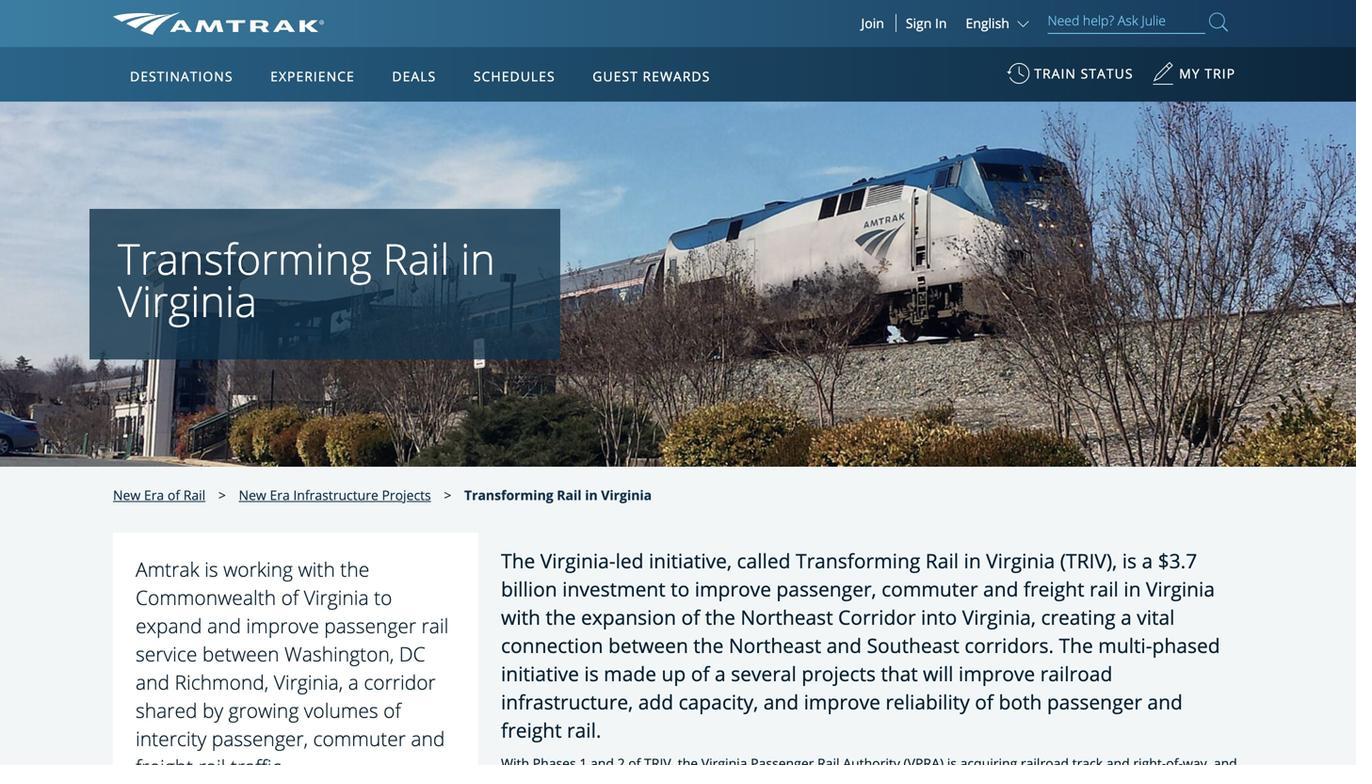 Task type: vqa. For each thing, say whether or not it's contained in the screenshot.
'Transforming' within the The Virginia-led initiative, called Transforming Rail in Virginia (TRIV), is a $3.7 billion investment to improve passenger, commuter and freight rail in Virginia with the expansion of the Northeast Corridor into Virginia, creating a vital connection between the Northeast and Southeast corridors. The multi-phased initiative is made up of a several projects that will improve railroad infrastructure, add capacity, and improve reliability of both passenger and freight rail.
yes



Task type: locate. For each thing, give the bounding box(es) containing it.
1 era from the left
[[144, 487, 164, 504]]

improve inside amtrak is working with the commonwealth of virginia to expand and improve passenger rail service between washington, dc and richmond, virginia, a corridor shared by growing volumes of intercity passenger, commuter and freight rail traffic.
[[246, 613, 319, 640]]

is inside amtrak is working with the commonwealth of virginia to expand and improve passenger rail service between washington, dc and richmond, virginia, a corridor shared by growing volumes of intercity passenger, commuter and freight rail traffic.
[[204, 556, 218, 583]]

reliability
[[886, 689, 970, 716]]

volumes
[[304, 698, 378, 725]]

virginia,
[[962, 604, 1036, 631], [274, 669, 343, 696]]

new for new era of rail
[[113, 487, 141, 504]]

infrastructure,
[[501, 689, 633, 716]]

washington,
[[284, 641, 394, 668]]

made
[[604, 661, 657, 688]]

1 horizontal spatial era
[[270, 487, 290, 504]]

new up amtrak
[[113, 487, 141, 504]]

rewards
[[643, 67, 711, 85]]

called
[[737, 548, 791, 575]]

1 horizontal spatial to
[[671, 576, 690, 603]]

freight up creating
[[1024, 576, 1085, 603]]

sign
[[906, 14, 932, 32]]

0 vertical spatial passenger
[[324, 613, 416, 640]]

the
[[340, 556, 369, 583], [546, 604, 576, 631], [705, 604, 736, 631], [694, 633, 724, 659]]

1 vertical spatial with
[[501, 604, 541, 631]]

a up capacity,
[[715, 661, 726, 688]]

of
[[168, 487, 180, 504], [281, 585, 299, 611], [682, 604, 700, 631], [691, 661, 710, 688], [975, 689, 994, 716], [384, 698, 401, 725]]

with inside the virginia-led initiative, called transforming rail in virginia (triv), is a $3.7 billion investment to improve passenger, commuter and freight rail in virginia with the expansion of the northeast corridor into virginia, creating a vital connection between the northeast and southeast corridors. the multi-phased initiative is made up of a several projects that will improve railroad infrastructure, add capacity, and improve reliability of both passenger and freight rail.
[[501, 604, 541, 631]]

freight down infrastructure,
[[501, 717, 562, 744]]

experience button
[[263, 50, 362, 103]]

between up richmond,
[[202, 641, 279, 668]]

passenger, up corridor
[[777, 576, 877, 603]]

1 horizontal spatial passenger,
[[777, 576, 877, 603]]

passenger, inside the virginia-led initiative, called transforming rail in virginia (triv), is a $3.7 billion investment to improve passenger, commuter and freight rail in virginia with the expansion of the northeast corridor into virginia, creating a vital connection between the northeast and southeast corridors. the multi-phased initiative is made up of a several projects that will improve railroad infrastructure, add capacity, and improve reliability of both passenger and freight rail.
[[777, 576, 877, 603]]

improve down working
[[246, 613, 319, 640]]

rail inside the virginia-led initiative, called transforming rail in virginia (triv), is a $3.7 billion investment to improve passenger, commuter and freight rail in virginia with the expansion of the northeast corridor into virginia, creating a vital connection between the northeast and southeast corridors. the multi-phased initiative is made up of a several projects that will improve railroad infrastructure, add capacity, and improve reliability of both passenger and freight rail.
[[1090, 576, 1119, 603]]

0 horizontal spatial to
[[374, 585, 392, 611]]

a left $3.7
[[1142, 548, 1153, 575]]

passenger, up traffic.
[[212, 726, 308, 753]]

the down infrastructure
[[340, 556, 369, 583]]

1 vertical spatial commuter
[[313, 726, 406, 753]]

2 new from the left
[[239, 487, 266, 504]]

creating
[[1041, 604, 1116, 631]]

transforming inside the virginia-led initiative, called transforming rail in virginia (triv), is a $3.7 billion investment to improve passenger, commuter and freight rail in virginia with the expansion of the northeast corridor into virginia, creating a vital connection between the northeast and southeast corridors. the multi-phased initiative is made up of a several projects that will improve railroad infrastructure, add capacity, and improve reliability of both passenger and freight rail.
[[796, 548, 921, 575]]

up
[[662, 661, 686, 688]]

virginia, inside the virginia-led initiative, called transforming rail in virginia (triv), is a $3.7 billion investment to improve passenger, commuter and freight rail in virginia with the expansion of the northeast corridor into virginia, creating a vital connection between the northeast and southeast corridors. the multi-phased initiative is made up of a several projects that will improve railroad infrastructure, add capacity, and improve reliability of both passenger and freight rail.
[[962, 604, 1036, 631]]

improve
[[695, 576, 771, 603], [246, 613, 319, 640], [959, 661, 1035, 688], [804, 689, 881, 716]]

english
[[966, 14, 1010, 32]]

new era infrastructure projects link
[[239, 487, 431, 504]]

to inside the virginia-led initiative, called transforming rail in virginia (triv), is a $3.7 billion investment to improve passenger, commuter and freight rail in virginia with the expansion of the northeast corridor into virginia, creating a vital connection between the northeast and southeast corridors. the multi-phased initiative is made up of a several projects that will improve railroad infrastructure, add capacity, and improve reliability of both passenger and freight rail.
[[671, 576, 690, 603]]

railroad
[[1041, 661, 1113, 688]]

1 vertical spatial passenger
[[1047, 689, 1143, 716]]

1 horizontal spatial rail
[[422, 613, 449, 640]]

both
[[999, 689, 1042, 716]]

with down billion
[[501, 604, 541, 631]]

application
[[183, 157, 635, 421]]

commuter inside the virginia-led initiative, called transforming rail in virginia (triv), is a $3.7 billion investment to improve passenger, commuter and freight rail in virginia with the expansion of the northeast corridor into virginia, creating a vital connection between the northeast and southeast corridors. the multi-phased initiative is made up of a several projects that will improve railroad infrastructure, add capacity, and improve reliability of both passenger and freight rail.
[[882, 576, 978, 603]]

1 horizontal spatial new
[[239, 487, 266, 504]]

a up volumes
[[348, 669, 359, 696]]

and down corridor
[[411, 726, 445, 753]]

0 horizontal spatial transforming
[[118, 230, 372, 287]]

era for of
[[144, 487, 164, 504]]

between inside the virginia-led initiative, called transforming rail in virginia (triv), is a $3.7 billion investment to improve passenger, commuter and freight rail in virginia with the expansion of the northeast corridor into virginia, creating a vital connection between the northeast and southeast corridors. the multi-phased initiative is made up of a several projects that will improve railroad infrastructure, add capacity, and improve reliability of both passenger and freight rail.
[[609, 633, 688, 659]]

commuter up into
[[882, 576, 978, 603]]

by
[[202, 698, 223, 725]]

join button
[[850, 14, 897, 32]]

freight down intercity
[[136, 754, 193, 766]]

of down working
[[281, 585, 299, 611]]

the
[[501, 548, 535, 575], [1059, 633, 1093, 659]]

new up working
[[239, 487, 266, 504]]

sign in button
[[906, 14, 947, 32]]

1 horizontal spatial passenger
[[1047, 689, 1143, 716]]

rail
[[383, 230, 450, 287], [183, 487, 206, 504], [557, 487, 582, 504], [926, 548, 959, 575]]

new era of rail link
[[113, 487, 206, 504]]

passenger,
[[777, 576, 877, 603], [212, 726, 308, 753]]

1 vertical spatial transforming
[[464, 487, 554, 504]]

0 horizontal spatial passenger
[[324, 613, 416, 640]]

and up "corridors."
[[983, 576, 1019, 603]]

0 vertical spatial virginia,
[[962, 604, 1036, 631]]

0 horizontal spatial commuter
[[313, 726, 406, 753]]

a
[[1142, 548, 1153, 575], [1121, 604, 1132, 631], [715, 661, 726, 688], [348, 669, 359, 696]]

commuter
[[882, 576, 978, 603], [313, 726, 406, 753]]

new
[[113, 487, 141, 504], [239, 487, 266, 504]]

1 horizontal spatial between
[[609, 633, 688, 659]]

0 vertical spatial with
[[298, 556, 335, 583]]

1 horizontal spatial virginia,
[[962, 604, 1036, 631]]

with inside amtrak is working with the commonwealth of virginia to expand and improve passenger rail service between washington, dc and richmond, virginia, a corridor shared by growing volumes of intercity passenger, commuter and freight rail traffic.
[[298, 556, 335, 583]]

to down initiative,
[[671, 576, 690, 603]]

rail.
[[567, 717, 601, 744]]

billion
[[501, 576, 557, 603]]

2 vertical spatial transforming
[[796, 548, 921, 575]]

rail up dc at the bottom
[[422, 613, 449, 640]]

virginia
[[118, 272, 257, 330], [601, 487, 652, 504], [986, 548, 1055, 575], [1146, 576, 1215, 603], [304, 585, 369, 611]]

new for new era infrastructure projects
[[239, 487, 266, 504]]

1 horizontal spatial with
[[501, 604, 541, 631]]

era up amtrak
[[144, 487, 164, 504]]

2 horizontal spatial freight
[[1024, 576, 1085, 603]]

intercity
[[136, 726, 207, 753]]

0 horizontal spatial new
[[113, 487, 141, 504]]

1 vertical spatial northeast
[[729, 633, 822, 659]]

2 era from the left
[[270, 487, 290, 504]]

1 horizontal spatial freight
[[501, 717, 562, 744]]

improve down the 'called'
[[695, 576, 771, 603]]

between inside amtrak is working with the commonwealth of virginia to expand and improve passenger rail service between washington, dc and richmond, virginia, a corridor shared by growing volumes of intercity passenger, commuter and freight rail traffic.
[[202, 641, 279, 668]]

schedules link
[[466, 47, 563, 102]]

guest rewards
[[593, 67, 711, 85]]

rail down (triv),
[[1090, 576, 1119, 603]]

phased
[[1153, 633, 1220, 659]]

and
[[983, 576, 1019, 603], [207, 613, 241, 640], [827, 633, 862, 659], [136, 669, 170, 696], [764, 689, 799, 716], [1148, 689, 1183, 716], [411, 726, 445, 753]]

with right working
[[298, 556, 335, 583]]

passenger inside the virginia-led initiative, called transforming rail in virginia (triv), is a $3.7 billion investment to improve passenger, commuter and freight rail in virginia with the expansion of the northeast corridor into virginia, creating a vital connection between the northeast and southeast corridors. the multi-phased initiative is made up of a several projects that will improve railroad infrastructure, add capacity, and improve reliability of both passenger and freight rail.
[[1047, 689, 1143, 716]]

passenger up washington,
[[324, 613, 416, 640]]

connection
[[501, 633, 603, 659]]

freight
[[1024, 576, 1085, 603], [501, 717, 562, 744], [136, 754, 193, 766]]

capacity,
[[679, 689, 759, 716]]

0 vertical spatial commuter
[[882, 576, 978, 603]]

0 vertical spatial transforming
[[118, 230, 372, 287]]

the up billion
[[501, 548, 535, 575]]

2 horizontal spatial rail
[[1090, 576, 1119, 603]]

virginia inside transforming rail in virginia
[[118, 272, 257, 330]]

0 horizontal spatial with
[[298, 556, 335, 583]]

my
[[1180, 65, 1201, 82]]

service
[[136, 641, 197, 668]]

0 vertical spatial rail
[[1090, 576, 1119, 603]]

0 horizontal spatial passenger,
[[212, 726, 308, 753]]

0 horizontal spatial virginia,
[[274, 669, 343, 696]]

northeast up several
[[729, 633, 822, 659]]

2 horizontal spatial transforming
[[796, 548, 921, 575]]

virginia inside amtrak is working with the commonwealth of virginia to expand and improve passenger rail service between washington, dc and richmond, virginia, a corridor shared by growing volumes of intercity passenger, commuter and freight rail traffic.
[[304, 585, 369, 611]]

add
[[638, 689, 674, 716]]

deals button
[[385, 50, 444, 103]]

1 vertical spatial the
[[1059, 633, 1093, 659]]

1 horizontal spatial commuter
[[882, 576, 978, 603]]

and down service
[[136, 669, 170, 696]]

deals
[[392, 67, 436, 85]]

1 vertical spatial passenger,
[[212, 726, 308, 753]]

2 vertical spatial rail
[[198, 754, 226, 766]]

2 horizontal spatial is
[[1123, 548, 1137, 575]]

1 new from the left
[[113, 487, 141, 504]]

the up capacity,
[[694, 633, 724, 659]]

is up infrastructure,
[[584, 661, 599, 688]]

between up made
[[609, 633, 688, 659]]

era
[[144, 487, 164, 504], [270, 487, 290, 504]]

0 horizontal spatial between
[[202, 641, 279, 668]]

0 vertical spatial freight
[[1024, 576, 1085, 603]]

join
[[861, 14, 884, 32]]

virginia, down washington,
[[274, 669, 343, 696]]

traffic.
[[231, 754, 286, 766]]

passenger down railroad
[[1047, 689, 1143, 716]]

train status
[[1035, 65, 1134, 82]]

passenger
[[324, 613, 416, 640], [1047, 689, 1143, 716]]

southeast
[[867, 633, 960, 659]]

1 vertical spatial rail
[[422, 613, 449, 640]]

commuter down volumes
[[313, 726, 406, 753]]

banner
[[0, 0, 1356, 435]]

rail down intercity
[[198, 754, 226, 766]]

era left infrastructure
[[270, 487, 290, 504]]

to up washington,
[[374, 585, 392, 611]]

of left both
[[975, 689, 994, 716]]

is right (triv),
[[1123, 548, 1137, 575]]

is
[[1123, 548, 1137, 575], [204, 556, 218, 583], [584, 661, 599, 688]]

virginia, up "corridors."
[[962, 604, 1036, 631]]

0 horizontal spatial freight
[[136, 754, 193, 766]]

0 vertical spatial passenger,
[[777, 576, 877, 603]]

1 vertical spatial transforming rail in virginia
[[464, 487, 652, 504]]

0 horizontal spatial era
[[144, 487, 164, 504]]

2 vertical spatial freight
[[136, 754, 193, 766]]

1 horizontal spatial transforming
[[464, 487, 554, 504]]

experience
[[271, 67, 355, 85]]

and down several
[[764, 689, 799, 716]]

my trip
[[1180, 65, 1236, 82]]

0 vertical spatial the
[[501, 548, 535, 575]]

to
[[671, 576, 690, 603], [374, 585, 392, 611]]

is up commonwealth
[[204, 556, 218, 583]]

application inside banner
[[183, 157, 635, 421]]

rail
[[1090, 576, 1119, 603], [422, 613, 449, 640], [198, 754, 226, 766]]

initiative,
[[649, 548, 732, 575]]

english button
[[966, 14, 1034, 32]]

northeast down the 'called'
[[741, 604, 833, 631]]

of up amtrak
[[168, 487, 180, 504]]

transforming
[[118, 230, 372, 287], [464, 487, 554, 504], [796, 548, 921, 575]]

freight inside amtrak is working with the commonwealth of virginia to expand and improve passenger rail service between washington, dc and richmond, virginia, a corridor shared by growing volumes of intercity passenger, commuter and freight rail traffic.
[[136, 754, 193, 766]]

the up railroad
[[1059, 633, 1093, 659]]

0 horizontal spatial is
[[204, 556, 218, 583]]

amtrak image
[[113, 12, 324, 35]]

that
[[881, 661, 918, 688]]

1 vertical spatial virginia,
[[274, 669, 343, 696]]



Task type: describe. For each thing, give the bounding box(es) containing it.
1 horizontal spatial is
[[584, 661, 599, 688]]

the up connection
[[546, 604, 576, 631]]

expand
[[136, 613, 202, 640]]

of down initiative,
[[682, 604, 700, 631]]

investment
[[562, 576, 666, 603]]

trip
[[1205, 65, 1236, 82]]

and down phased
[[1148, 689, 1183, 716]]

dc
[[399, 641, 425, 668]]

the inside amtrak is working with the commonwealth of virginia to expand and improve passenger rail service between washington, dc and richmond, virginia, a corridor shared by growing volumes of intercity passenger, commuter and freight rail traffic.
[[340, 556, 369, 583]]

0 vertical spatial transforming rail in virginia
[[118, 230, 495, 330]]

the virginia-led initiative, called transforming rail in virginia (triv), is a $3.7 billion investment to improve passenger, commuter and freight rail in virginia with the expansion of the northeast corridor into virginia, creating a vital connection between the northeast and southeast corridors. the multi-phased initiative is made up of a several projects that will improve railroad infrastructure, add capacity, and improve reliability of both passenger and freight rail.
[[501, 548, 1220, 744]]

banner containing join
[[0, 0, 1356, 435]]

transforming rail in virginia link
[[464, 487, 652, 504]]

of down corridor
[[384, 698, 401, 725]]

projects
[[802, 661, 876, 688]]

0 vertical spatial northeast
[[741, 604, 833, 631]]

my trip button
[[1152, 56, 1236, 102]]

corridor
[[838, 604, 916, 631]]

new era of rail
[[113, 487, 206, 504]]

working
[[223, 556, 293, 583]]

$3.7
[[1158, 548, 1197, 575]]

corridors.
[[965, 633, 1054, 659]]

rail inside transforming rail in virginia
[[383, 230, 450, 287]]

richmond,
[[175, 669, 269, 696]]

several
[[731, 661, 797, 688]]

search icon image
[[1209, 9, 1228, 35]]

commonwealth
[[136, 585, 276, 611]]

virginia, inside amtrak is working with the commonwealth of virginia to expand and improve passenger rail service between washington, dc and richmond, virginia, a corridor shared by growing volumes of intercity passenger, commuter and freight rail traffic.
[[274, 669, 343, 696]]

schedules
[[474, 67, 555, 85]]

led
[[616, 548, 644, 575]]

and down commonwealth
[[207, 613, 241, 640]]

into
[[921, 604, 957, 631]]

0 horizontal spatial rail
[[198, 754, 226, 766]]

in
[[935, 14, 947, 32]]

1 horizontal spatial the
[[1059, 633, 1093, 659]]

the down initiative,
[[705, 604, 736, 631]]

train
[[1035, 65, 1077, 82]]

guest
[[593, 67, 639, 85]]

infrastructure
[[293, 487, 378, 504]]

era for infrastructure
[[270, 487, 290, 504]]

a up multi-
[[1121, 604, 1132, 631]]

amtrak
[[136, 556, 199, 583]]

passenger inside amtrak is working with the commonwealth of virginia to expand and improve passenger rail service between washington, dc and richmond, virginia, a corridor shared by growing volumes of intercity passenger, commuter and freight rail traffic.
[[324, 613, 416, 640]]

Please enter your search item search field
[[1048, 9, 1206, 34]]

of right up
[[691, 661, 710, 688]]

projects
[[382, 487, 431, 504]]

will
[[923, 661, 954, 688]]

new era infrastructure projects
[[239, 487, 431, 504]]

destinations
[[130, 67, 233, 85]]

and up projects
[[827, 633, 862, 659]]

multi-
[[1099, 633, 1153, 659]]

transforming inside transforming rail in virginia
[[118, 230, 372, 287]]

regions map image
[[183, 157, 635, 421]]

growing
[[228, 698, 299, 725]]

to inside amtrak is working with the commonwealth of virginia to expand and improve passenger rail service between washington, dc and richmond, virginia, a corridor shared by growing volumes of intercity passenger, commuter and freight rail traffic.
[[374, 585, 392, 611]]

destinations button
[[122, 50, 241, 103]]

virginia-
[[540, 548, 616, 575]]

improve down "corridors."
[[959, 661, 1035, 688]]

a inside amtrak is working with the commonwealth of virginia to expand and improve passenger rail service between washington, dc and richmond, virginia, a corridor shared by growing volumes of intercity passenger, commuter and freight rail traffic.
[[348, 669, 359, 696]]

1 vertical spatial freight
[[501, 717, 562, 744]]

train status link
[[1007, 56, 1134, 102]]

shared
[[136, 698, 197, 725]]

expansion
[[581, 604, 676, 631]]

passenger, inside amtrak is working with the commonwealth of virginia to expand and improve passenger rail service between washington, dc and richmond, virginia, a corridor shared by growing volumes of intercity passenger, commuter and freight rail traffic.
[[212, 726, 308, 753]]

0 horizontal spatial the
[[501, 548, 535, 575]]

status
[[1081, 65, 1134, 82]]

initiative
[[501, 661, 579, 688]]

improve down projects
[[804, 689, 881, 716]]

commuter inside amtrak is working with the commonwealth of virginia to expand and improve passenger rail service between washington, dc and richmond, virginia, a corridor shared by growing volumes of intercity passenger, commuter and freight rail traffic.
[[313, 726, 406, 753]]

amtrak is working with the commonwealth of virginia to expand and improve passenger rail service between washington, dc and richmond, virginia, a corridor shared by growing volumes of intercity passenger, commuter and freight rail traffic.
[[136, 556, 449, 766]]

sign in
[[906, 14, 947, 32]]

guest rewards button
[[585, 50, 718, 103]]

vital
[[1137, 604, 1175, 631]]

corridor
[[364, 669, 436, 696]]

rail inside the virginia-led initiative, called transforming rail in virginia (triv), is a $3.7 billion investment to improve passenger, commuter and freight rail in virginia with the expansion of the northeast corridor into virginia, creating a vital connection between the northeast and southeast corridors. the multi-phased initiative is made up of a several projects that will improve railroad infrastructure, add capacity, and improve reliability of both passenger and freight rail.
[[926, 548, 959, 575]]

(triv),
[[1060, 548, 1117, 575]]



